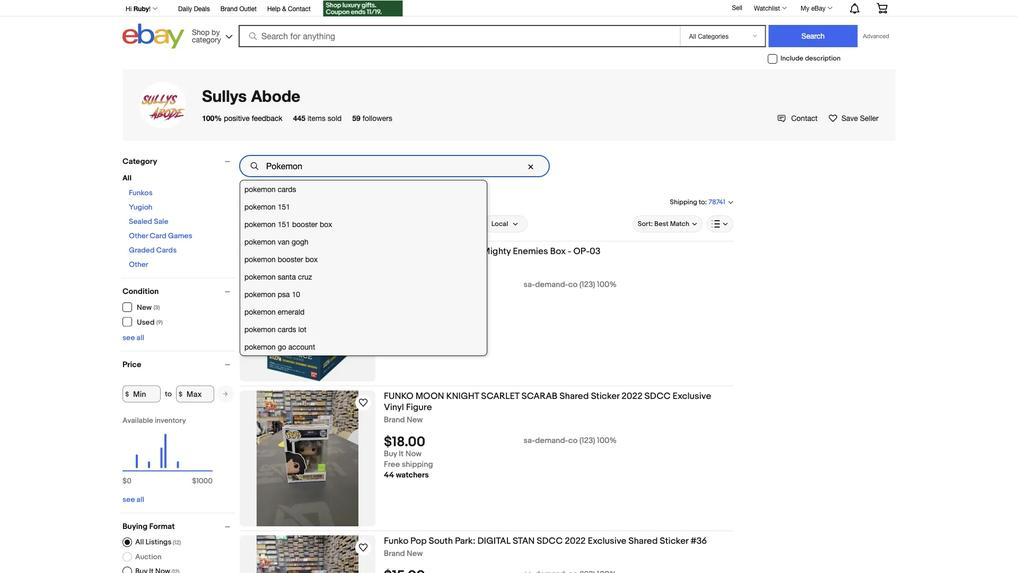 Task type: vqa. For each thing, say whether or not it's contained in the screenshot.
pokemon psa 10's POKEMON
yes



Task type: locate. For each thing, give the bounding box(es) containing it.
1 co from the top
[[569, 280, 578, 290]]

demand- down bandai one piece ccg mighty enemies box - op-03 link
[[536, 280, 569, 290]]

daily
[[178, 5, 192, 12]]

0 horizontal spatial sticker
[[591, 391, 620, 402]]

buying format button
[[123, 522, 235, 531]]

see all button down used
[[123, 333, 144, 342]]

2 (123) from the top
[[580, 436, 596, 446]]

funko moon knight scarlet scarab shared sticker 2022 sdcc exclusive vinyl figure image
[[257, 391, 359, 526]]

1 vertical spatial 100%
[[597, 280, 617, 290]]

2 vertical spatial all
[[135, 538, 144, 547]]

2 all from the top
[[137, 495, 144, 504]]

local
[[492, 220, 508, 228]]

shipping
[[670, 198, 698, 206]]

pokemon for pokemon emerald
[[245, 307, 276, 316]]

brand inside the funko pop south park: digital stan sdcc 2022 exclusive shared sticker #36 brand new
[[384, 549, 405, 558]]

available inventory
[[123, 416, 186, 425]]

2 demand- from the top
[[536, 436, 569, 446]]

 (12) items text field down buying format dropdown button
[[172, 539, 181, 546]]

100%
[[202, 114, 222, 122], [597, 280, 617, 290], [597, 436, 617, 446]]

2 co from the top
[[569, 436, 578, 446]]

list box
[[240, 180, 488, 356]]

0 vertical spatial sticker
[[591, 391, 620, 402]]

2 vertical spatial brand
[[384, 549, 405, 558]]

to inside shipping to : 78741
[[699, 198, 706, 206]]

pokemon santa cruz option
[[240, 268, 487, 285]]

sullys abode link
[[202, 86, 301, 105]]

auction inside $18.00 "main content"
[[274, 220, 298, 228]]

100% positive feedback
[[202, 114, 283, 122]]

0 vertical spatial buy
[[315, 220, 326, 228]]

6 pokemon from the top
[[245, 272, 276, 281]]

it down the pokemon 151 option
[[328, 220, 332, 228]]

lot
[[298, 325, 307, 333]]

include
[[781, 55, 804, 63]]

pokemon van gogh option
[[240, 233, 487, 250]]

1 vertical spatial see
[[123, 495, 135, 504]]

1 (123) from the top
[[580, 280, 596, 290]]

it up free
[[399, 449, 404, 459]]

1 sa- from the top
[[524, 280, 536, 290]]

new for funko
[[407, 415, 423, 425]]

sa-
[[524, 280, 536, 290], [524, 436, 536, 446]]

pokemon up pokemon psa 10
[[245, 272, 276, 281]]

0 horizontal spatial contact
[[288, 5, 311, 12]]

see for condition
[[123, 333, 135, 342]]

box
[[550, 246, 566, 257]]

auction up van
[[274, 220, 298, 228]]

2022 inside funko moon knight scarlet scarab shared sticker 2022 sdcc exclusive vinyl figure brand new
[[622, 391, 643, 402]]

(123) down funko moon knight scarlet scarab shared sticker 2022 sdcc exclusive vinyl figure 'link'
[[580, 436, 596, 446]]

vinyl
[[384, 402, 404, 413]]

buy up free
[[384, 449, 397, 459]]

new down pop
[[407, 549, 423, 558]]

0 horizontal spatial 2022
[[565, 535, 586, 547]]

:
[[706, 198, 707, 206]]

all up funkos link
[[123, 174, 132, 183]]

free
[[384, 460, 400, 469]]

0 vertical spatial it
[[328, 220, 332, 228]]

1 horizontal spatial buy
[[384, 449, 397, 459]]

0 vertical spatial 100%
[[202, 114, 222, 122]]

digital
[[478, 535, 511, 547]]

see all for price
[[123, 495, 144, 504]]

pokemon down pokemon van gogh
[[245, 255, 276, 263]]

all up buying
[[137, 495, 144, 504]]

0 vertical spatial to
[[699, 198, 706, 206]]

category
[[192, 35, 221, 44]]

sort: best match
[[638, 220, 690, 228]]

brand down vinyl
[[384, 415, 405, 425]]

$ up inventory
[[179, 390, 183, 398]]

2 see from the top
[[123, 495, 135, 504]]

pokemon down all selected text field
[[245, 237, 276, 246]]

1 vertical spatial to
[[165, 389, 172, 398]]

8 pokemon from the top
[[245, 307, 276, 316]]

12 results
[[240, 196, 273, 206]]

1 horizontal spatial sticker
[[660, 535, 689, 547]]

pokemon down pokemon emerald
[[245, 325, 276, 333]]

demand- for sa-demand-co (123) 100% buy it now free shipping 44 watchers
[[536, 436, 569, 446]]

0 vertical spatial 151
[[278, 202, 290, 211]]

151 up auction link at top left
[[278, 202, 290, 211]]

1 cards from the top
[[278, 185, 296, 193]]

feedback
[[252, 114, 283, 122]]

see all
[[123, 333, 144, 342], [123, 495, 144, 504]]

2 pokemon from the top
[[245, 202, 276, 211]]

to left 78741
[[699, 198, 706, 206]]

0 vertical spatial demand-
[[536, 280, 569, 290]]

pokemon 151 booster box
[[245, 220, 332, 228]]

cards inside option
[[278, 185, 296, 193]]

shipping to : 78741
[[670, 198, 726, 206]]

new for funko
[[407, 549, 423, 558]]

cards inside option
[[278, 325, 296, 333]]

!
[[149, 5, 151, 12]]

hi ruby !
[[126, 5, 151, 12]]

other
[[129, 232, 148, 241], [129, 260, 148, 269]]

1 vertical spatial exclusive
[[588, 535, 627, 547]]

59
[[352, 114, 361, 122]]

0 vertical spatial exclusive
[[673, 391, 712, 402]]

2022 for exclusive
[[565, 535, 586, 547]]

pokemon inside pokemon van gogh option
[[245, 237, 276, 246]]

2 151 from the top
[[278, 220, 290, 228]]

1 vertical spatial (123)
[[580, 436, 596, 446]]

brand outlet link
[[221, 3, 257, 15]]

pokemon up pokemon emerald
[[245, 290, 276, 298]]

pokemon inside pokemon 151 booster box option
[[245, 220, 276, 228]]

1 vertical spatial contact
[[792, 114, 818, 122]]

1 vertical spatial brand
[[384, 415, 405, 425]]

2 see all from the top
[[123, 495, 144, 504]]

&
[[282, 5, 286, 12]]

151 for pokemon 151 booster box
[[278, 220, 290, 228]]

151 up van
[[278, 220, 290, 228]]

0 horizontal spatial exclusive
[[588, 535, 627, 547]]

1 horizontal spatial box
[[320, 220, 332, 228]]

1 vertical spatial shared
[[629, 535, 658, 547]]

 (12) items text field containing (12)
[[172, 539, 181, 546]]

brand inside funko moon knight scarlet scarab shared sticker 2022 sdcc exclusive vinyl figure brand new
[[384, 415, 405, 425]]

1 vertical spatial now
[[406, 449, 422, 459]]

co for sa-demand-co (123) 100%
[[569, 280, 578, 290]]

$ up buying
[[123, 477, 127, 486]]

pokemon inside pokemon cards option
[[245, 185, 276, 193]]

1 horizontal spatial exclusive
[[673, 391, 712, 402]]

now inside sa-demand-co (123) 100% buy it now free shipping 44 watchers
[[406, 449, 422, 459]]

new inside funko moon knight scarlet scarab shared sticker 2022 sdcc exclusive vinyl figure brand new
[[407, 415, 423, 425]]

all down used
[[137, 333, 144, 342]]

151
[[278, 202, 290, 211], [278, 220, 290, 228]]

contact left save
[[792, 114, 818, 122]]

now up shipping
[[406, 449, 422, 459]]

$
[[125, 390, 129, 398], [179, 390, 183, 398], [123, 477, 127, 486], [192, 477, 197, 486]]

10 pokemon from the top
[[245, 342, 276, 351]]

my ebay link
[[795, 2, 838, 14]]

0 horizontal spatial to
[[165, 389, 172, 398]]

1 horizontal spatial sdcc
[[645, 391, 671, 402]]

contact right '&'
[[288, 5, 311, 12]]

brand down funko
[[384, 549, 405, 558]]

1 vertical spatial auction
[[135, 552, 162, 561]]

co down -
[[569, 280, 578, 290]]

#36
[[691, 535, 707, 547]]

santa
[[278, 272, 296, 281]]

all for all listings (12)
[[135, 538, 144, 547]]

0 vertical spatial see
[[123, 333, 135, 342]]

2 vertical spatial new
[[407, 549, 423, 558]]

1 vertical spatial  (12) items text field
[[170, 568, 180, 573]]

0 horizontal spatial auction
[[135, 552, 162, 561]]

buy right auction link at top left
[[315, 220, 326, 228]]

1 vertical spatial co
[[569, 436, 578, 446]]

0 vertical spatial now
[[334, 220, 347, 228]]

1 horizontal spatial shared
[[629, 535, 658, 547]]

booster up santa
[[278, 255, 303, 263]]

$ 1000
[[192, 477, 213, 486]]

1 horizontal spatial 2022
[[622, 391, 643, 402]]

your shopping cart image
[[877, 3, 889, 13]]

save seller button
[[829, 112, 879, 124]]

(9)
[[156, 319, 163, 326]]

sealed
[[129, 217, 152, 226]]

pokemon inside "pokemon booster box" option
[[245, 255, 276, 263]]

(123) for sa-demand-co (123) 100%
[[580, 280, 596, 290]]

funko pop south park: digital stan sdcc 2022 exclusive shared sticker #36 link
[[384, 535, 734, 549]]

see all down 0
[[123, 495, 144, 504]]

other down graded
[[129, 260, 148, 269]]

auction down "all listings (12)"
[[135, 552, 162, 561]]

0 vertical spatial contact
[[288, 5, 311, 12]]

pokemon for pokemon 151 booster box
[[245, 220, 276, 228]]

1 horizontal spatial auction
[[274, 220, 298, 228]]

0 horizontal spatial box
[[305, 255, 318, 263]]

auction link
[[268, 218, 305, 230]]

1 151 from the top
[[278, 202, 290, 211]]

0 horizontal spatial sdcc
[[537, 535, 563, 547]]

1 pokemon from the top
[[245, 185, 276, 193]]

other down 'sealed'
[[129, 232, 148, 241]]

all
[[137, 333, 144, 342], [137, 495, 144, 504]]

sa- inside sa-demand-co (123) 100% buy it now free shipping 44 watchers
[[524, 436, 536, 446]]

save seller
[[842, 114, 879, 122]]

1 horizontal spatial now
[[406, 449, 422, 459]]

3 pokemon from the top
[[245, 220, 276, 228]]

445 items sold
[[293, 114, 342, 122]]

items
[[308, 114, 326, 122]]

1 horizontal spatial all
[[135, 538, 144, 547]]

1 vertical spatial all
[[249, 220, 257, 228]]

all inside $18.00 "main content"
[[249, 220, 257, 228]]

see up the price
[[123, 333, 135, 342]]

2 cards from the top
[[278, 325, 296, 333]]

scarab
[[522, 391, 558, 402]]

1 vertical spatial it
[[399, 449, 404, 459]]

$ up available at the bottom of the page
[[125, 390, 129, 398]]

0 vertical spatial co
[[569, 280, 578, 290]]

shop by category banner
[[120, 0, 896, 51]]

0 vertical spatial cards
[[278, 185, 296, 193]]

pokemon up results
[[245, 185, 276, 193]]

new down figure
[[407, 415, 423, 425]]

pokemon up all selected text field
[[245, 202, 276, 211]]

account navigation
[[120, 0, 896, 18]]

1 horizontal spatial it
[[399, 449, 404, 459]]

None submit
[[769, 25, 858, 47]]

pokemon for pokemon booster box
[[245, 255, 276, 263]]

1 vertical spatial new
[[407, 415, 423, 425]]

1 vertical spatial 151
[[278, 220, 290, 228]]

0 vertical spatial sa-
[[524, 280, 536, 290]]

pokemon inside pokemon go account option
[[245, 342, 276, 351]]

0 vertical spatial sdcc
[[645, 391, 671, 402]]

1 vertical spatial other
[[129, 260, 148, 269]]

0 vertical spatial shared
[[560, 391, 589, 402]]

save
[[842, 114, 859, 122]]

all for condition
[[137, 333, 144, 342]]

brand left outlet
[[221, 5, 238, 12]]

1 horizontal spatial to
[[699, 198, 706, 206]]

1 demand- from the top
[[536, 280, 569, 290]]

sell
[[732, 4, 743, 11]]

booster up gogh
[[292, 220, 318, 228]]

pokemon santa cruz
[[245, 272, 312, 281]]

watch funko pop south park: digital stan sdcc 2022 exclusive shared sticker #36 image
[[357, 541, 370, 554]]

go
[[278, 342, 286, 351]]

1 vertical spatial box
[[305, 255, 318, 263]]

1 vertical spatial sdcc
[[537, 535, 563, 547]]

0 horizontal spatial shared
[[560, 391, 589, 402]]

pokemon inside pokemon cards lot option
[[245, 325, 276, 333]]

all down pokemon 151 on the left of the page
[[249, 220, 257, 228]]

co down funko moon knight scarlet scarab shared sticker 2022 sdcc exclusive vinyl figure 'link'
[[569, 436, 578, 446]]

demand- down funko moon knight scarlet scarab shared sticker 2022 sdcc exclusive vinyl figure brand new
[[536, 436, 569, 446]]

south
[[429, 535, 453, 547]]

sa- down enemies in the right of the page
[[524, 280, 536, 290]]

7 pokemon from the top
[[245, 290, 276, 298]]

abode
[[251, 86, 301, 105]]

graded cards link
[[129, 246, 177, 255]]

pokemon inside pokemon santa cruz option
[[245, 272, 276, 281]]

0 vertical spatial  (12) items text field
[[172, 539, 181, 546]]

2022 inside the funko pop south park: digital stan sdcc 2022 exclusive shared sticker #36 brand new
[[565, 535, 586, 547]]

pokemon inside pokemon emerald option
[[245, 307, 276, 316]]

pokemon
[[245, 185, 276, 193], [245, 202, 276, 211], [245, 220, 276, 228], [245, 237, 276, 246], [245, 255, 276, 263], [245, 272, 276, 281], [245, 290, 276, 298], [245, 307, 276, 316], [245, 325, 276, 333], [245, 342, 276, 351]]

sticker inside the funko pop south park: digital stan sdcc 2022 exclusive shared sticker #36 brand new
[[660, 535, 689, 547]]

0 vertical spatial (123)
[[580, 280, 596, 290]]

listing options selector. list view selected. image
[[712, 220, 729, 228]]

include description
[[781, 55, 841, 63]]

now inside buy it now link
[[334, 220, 347, 228]]

shop
[[192, 28, 210, 36]]

2 see all button from the top
[[123, 495, 144, 504]]

1 other from the top
[[129, 232, 148, 241]]

59 followers
[[352, 114, 393, 122]]

see all button down 0
[[123, 495, 144, 504]]

all down buying
[[135, 538, 144, 547]]

see all down used
[[123, 333, 144, 342]]

new inside the funko pop south park: digital stan sdcc 2022 exclusive shared sticker #36 brand new
[[407, 549, 423, 558]]

0 vertical spatial new
[[137, 303, 152, 312]]

list box containing pokemon cards
[[240, 180, 488, 356]]

all inside the all funkos yugioh sealed sale other card games graded cards other
[[123, 174, 132, 183]]

1 vertical spatial see all button
[[123, 495, 144, 504]]

0 vertical spatial all
[[137, 333, 144, 342]]

co inside sa-demand-co (123) 100% buy it now free shipping 44 watchers
[[569, 436, 578, 446]]

buy inside sa-demand-co (123) 100% buy it now free shipping 44 watchers
[[384, 449, 397, 459]]

cards for pokemon cards
[[278, 185, 296, 193]]

1 vertical spatial buy
[[384, 449, 397, 459]]

(123) down op-
[[580, 280, 596, 290]]

bandai one piece ccg mighty enemies box - op-03
[[384, 246, 601, 257]]

1 vertical spatial all
[[137, 495, 144, 504]]

see down 0
[[123, 495, 135, 504]]

pokemon down pokemon psa 10
[[245, 307, 276, 316]]

pokemon left go
[[245, 342, 276, 351]]

 (12) items text field down (12)
[[170, 568, 180, 573]]

9 pokemon from the top
[[245, 325, 276, 333]]

see
[[123, 333, 135, 342], [123, 495, 135, 504]]

park:
[[455, 535, 476, 547]]

0 horizontal spatial buy
[[315, 220, 326, 228]]

100% inside sa-demand-co (123) 100% buy it now free shipping 44 watchers
[[597, 436, 617, 446]]

1 all from the top
[[137, 333, 144, 342]]

pokemon 151 option
[[240, 198, 487, 215]]

0 horizontal spatial all
[[123, 174, 132, 183]]

1 see from the top
[[123, 333, 135, 342]]

sa-demand-co (123) 100%
[[524, 280, 617, 290]]

pokemon down pokemon 151 on the left of the page
[[245, 220, 276, 228]]

watch funko moon knight scarlet scarab shared sticker 2022 sdcc exclusive vinyl figure image
[[357, 396, 370, 409]]

sa- down funko moon knight scarlet scarab shared sticker 2022 sdcc exclusive vinyl figure brand new
[[524, 436, 536, 446]]

now
[[334, 220, 347, 228], [406, 449, 422, 459]]

2 vertical spatial 100%
[[597, 436, 617, 446]]

1 see all from the top
[[123, 333, 144, 342]]

Search for anything text field
[[240, 26, 678, 46]]

0 vertical spatial all
[[123, 174, 132, 183]]

5 pokemon from the top
[[245, 255, 276, 263]]

see all for condition
[[123, 333, 144, 342]]

1 vertical spatial demand-
[[536, 436, 569, 446]]

pokemon inside pokemon psa 10 option
[[245, 290, 276, 298]]

now down the pokemon 151 option
[[334, 220, 347, 228]]

2 sa- from the top
[[524, 436, 536, 446]]

151 for pokemon 151
[[278, 202, 290, 211]]

1 see all button from the top
[[123, 333, 144, 342]]

0 horizontal spatial now
[[334, 220, 347, 228]]

outlet
[[240, 5, 257, 12]]

44
[[384, 470, 394, 480]]

$ up buying format dropdown button
[[192, 477, 197, 486]]

funkos link
[[129, 189, 153, 198]]

1 vertical spatial cards
[[278, 325, 296, 333]]

1 vertical spatial sa-
[[524, 436, 536, 446]]

1 vertical spatial see all
[[123, 495, 144, 504]]

help & contact link
[[267, 3, 311, 15]]

 (12) Items text field
[[172, 539, 181, 546], [170, 568, 180, 573]]

get the coupon image
[[324, 1, 403, 16]]

0 vertical spatial other
[[129, 232, 148, 241]]

0 vertical spatial see all
[[123, 333, 144, 342]]

moon
[[416, 391, 444, 402]]

(123) inside sa-demand-co (123) 100% buy it now free shipping 44 watchers
[[580, 436, 596, 446]]

exclusive
[[673, 391, 712, 402], [588, 535, 627, 547]]

0 vertical spatial see all button
[[123, 333, 144, 342]]

0 vertical spatial 2022
[[622, 391, 643, 402]]

1 vertical spatial sticker
[[660, 535, 689, 547]]

4 pokemon from the top
[[245, 237, 276, 246]]

0 vertical spatial brand
[[221, 5, 238, 12]]

cards up pokemon 151 on the left of the page
[[278, 185, 296, 193]]

shared inside the funko pop south park: digital stan sdcc 2022 exclusive shared sticker #36 brand new
[[629, 535, 658, 547]]

1 vertical spatial 2022
[[565, 535, 586, 547]]

new left (3)
[[137, 303, 152, 312]]

0 vertical spatial auction
[[274, 220, 298, 228]]

to left maximum value in $ text field
[[165, 389, 172, 398]]

2 horizontal spatial all
[[249, 220, 257, 228]]

sullys abode image
[[140, 82, 186, 128]]

auction
[[274, 220, 298, 228], [135, 552, 162, 561]]

price
[[123, 360, 141, 369]]

pokemon inside option
[[245, 202, 276, 211]]

cards left lot at the left of the page
[[278, 325, 296, 333]]

demand- inside sa-demand-co (123) 100% buy it now free shipping 44 watchers
[[536, 436, 569, 446]]



Task type: describe. For each thing, give the bounding box(es) containing it.
demand- for sa-demand-co (123) 100%
[[536, 280, 569, 290]]

pop
[[411, 535, 427, 547]]

figure
[[406, 402, 432, 413]]

cards for pokemon cards lot
[[278, 325, 296, 333]]

shipping
[[402, 460, 433, 469]]

Search all 12 items field
[[240, 155, 550, 177]]

daily deals link
[[178, 3, 210, 15]]

bandai one piece ccg mighty enemies box - op-03 link
[[384, 246, 734, 259]]

1 vertical spatial booster
[[278, 255, 303, 263]]

ccg
[[459, 246, 481, 257]]

exclusive inside the funko pop south park: digital stan sdcc 2022 exclusive shared sticker #36 brand new
[[588, 535, 627, 547]]

cruz
[[298, 272, 312, 281]]

buying
[[123, 522, 148, 531]]

condition
[[123, 287, 159, 296]]

(12)
[[173, 539, 181, 546]]

funko pop south park: digital stan sdcc 2022 exclusive shared sticker #36 heading
[[384, 535, 707, 547]]

games
[[168, 232, 192, 241]]

pokemon for pokemon 151
[[245, 202, 276, 211]]

contact inside the account navigation
[[288, 5, 311, 12]]

sa- for sa-demand-co (123) 100% buy it now free shipping 44 watchers
[[524, 436, 536, 446]]

followers
[[363, 114, 393, 122]]

help & contact
[[267, 5, 311, 12]]

Maximum Value in $ text field
[[176, 385, 214, 402]]

pokemon van gogh
[[245, 237, 309, 246]]

list box inside $18.00 "main content"
[[240, 180, 488, 356]]

contact link
[[778, 114, 818, 123]]

sullys
[[202, 86, 247, 105]]

ebay
[[812, 4, 826, 12]]

(3)
[[154, 304, 160, 311]]

results
[[249, 196, 273, 206]]

100% for sa-demand-co (123) 100% buy it now free shipping 44 watchers
[[597, 436, 617, 446]]

pokemon cards lot
[[245, 325, 307, 333]]

card
[[150, 232, 166, 241]]

help
[[267, 5, 281, 12]]

psa
[[278, 290, 290, 298]]

funko
[[384, 391, 414, 402]]

2 other from the top
[[129, 260, 148, 269]]

sort:
[[638, 220, 653, 228]]

sdcc inside the funko pop south park: digital stan sdcc 2022 exclusive shared sticker #36 brand new
[[537, 535, 563, 547]]

daily deals
[[178, 5, 210, 12]]

2022 for sdcc
[[622, 391, 643, 402]]

inventory
[[155, 416, 186, 425]]

-
[[568, 246, 572, 257]]

pokemon go account option
[[240, 338, 487, 356]]

used (9)
[[137, 318, 163, 327]]

positive
[[224, 114, 250, 122]]

it inside sa-demand-co (123) 100% buy it now free shipping 44 watchers
[[399, 449, 404, 459]]

pokemon for pokemon cards lot
[[245, 325, 276, 333]]

10
[[292, 290, 300, 298]]

format
[[149, 522, 175, 531]]

cards
[[156, 246, 177, 255]]

pokemon booster box
[[245, 255, 318, 263]]

description
[[806, 55, 841, 63]]

mighty
[[483, 246, 511, 257]]

scarlet
[[481, 391, 520, 402]]

buy it now link
[[309, 218, 354, 230]]

pokemon cards option
[[240, 180, 487, 198]]

funkos
[[129, 189, 153, 198]]

by
[[212, 28, 220, 36]]

$18.00 main content
[[240, 151, 734, 573]]

sale
[[154, 217, 168, 226]]

graded
[[129, 246, 155, 255]]

funko moon knight scarlet scarab shared sticker 2022 sdcc exclusive vinyl figure heading
[[384, 391, 712, 413]]

All selected text field
[[249, 219, 257, 229]]

condition button
[[123, 287, 235, 296]]

funko pop south park: digital stan sdcc 2022 exclusive shared sticker #36 brand new
[[384, 535, 707, 558]]

pokemon psa 10
[[245, 290, 300, 298]]

pokemon for pokemon santa cruz
[[245, 272, 276, 281]]

pokemon cards lot option
[[240, 320, 487, 338]]

all for price
[[137, 495, 144, 504]]

all listings (12)
[[135, 538, 181, 547]]

see for price
[[123, 495, 135, 504]]

ruby
[[134, 5, 149, 12]]

pokemon for pokemon psa 10
[[245, 290, 276, 298]]

sullys abode
[[202, 86, 301, 105]]

pokemon for pokemon cards
[[245, 185, 276, 193]]

0
[[127, 477, 132, 486]]

pokemon for pokemon go account
[[245, 342, 276, 351]]

advanced
[[864, 33, 890, 40]]

pokemon booster box option
[[240, 250, 487, 268]]

brand for funko moon knight scarlet scarab shared sticker 2022 sdcc exclusive vinyl figure
[[384, 415, 405, 425]]

all for all
[[249, 220, 257, 228]]

pokemon 151 booster box option
[[240, 215, 487, 233]]

78741
[[709, 198, 726, 206]]

gogh
[[292, 237, 309, 246]]

1 horizontal spatial contact
[[792, 114, 818, 122]]

sealed sale link
[[129, 217, 168, 226]]

pokemon emerald
[[245, 307, 305, 316]]

all for all funkos yugioh sealed sale other card games graded cards other
[[123, 174, 132, 183]]

0 vertical spatial booster
[[292, 220, 318, 228]]

one
[[414, 246, 432, 257]]

(123) for sa-demand-co (123) 100% buy it now free shipping 44 watchers
[[580, 436, 596, 446]]

none submit inside "shop by category" banner
[[769, 25, 858, 47]]

shop by category
[[192, 28, 221, 44]]

bandai one piece ccg mighty enemies box - op-03 heading
[[384, 246, 601, 257]]

pokemon emerald option
[[240, 303, 487, 320]]

pokemon 151
[[245, 202, 290, 211]]

0 horizontal spatial it
[[328, 220, 332, 228]]

watchers
[[396, 470, 429, 480]]

sa- for sa-demand-co (123) 100%
[[524, 280, 536, 290]]

yugioh link
[[129, 203, 153, 212]]

match
[[670, 220, 690, 228]]

watchlist link
[[749, 2, 792, 14]]

0 vertical spatial box
[[320, 220, 332, 228]]

shared inside funko moon knight scarlet scarab shared sticker 2022 sdcc exclusive vinyl figure brand new
[[560, 391, 589, 402]]

exclusive inside funko moon knight scarlet scarab shared sticker 2022 sdcc exclusive vinyl figure brand new
[[673, 391, 712, 402]]

local button
[[483, 215, 528, 232]]

$18.00
[[384, 434, 426, 451]]

shop by category button
[[187, 24, 235, 46]]

100% for sa-demand-co (123) 100%
[[597, 280, 617, 290]]

stan
[[513, 535, 535, 547]]

sticker inside funko moon knight scarlet scarab shared sticker 2022 sdcc exclusive vinyl figure brand new
[[591, 391, 620, 402]]

account
[[289, 342, 315, 351]]

bandai one piece ccg mighty enemies box - op-03 image
[[240, 246, 376, 382]]

Minimum Value in $ text field
[[123, 385, 161, 402]]

hi
[[126, 5, 132, 12]]

see all button for price
[[123, 495, 144, 504]]

brand outlet
[[221, 5, 257, 12]]

funko pop south park: digital stan sdcc 2022 exclusive shared sticker #36 image
[[257, 535, 359, 573]]

yugioh
[[129, 203, 153, 212]]

sdcc inside funko moon knight scarlet scarab shared sticker 2022 sdcc exclusive vinyl figure brand new
[[645, 391, 671, 402]]

co for sa-demand-co (123) 100% buy it now free shipping 44 watchers
[[569, 436, 578, 446]]

brand inside the account navigation
[[221, 5, 238, 12]]

pokemon psa 10 option
[[240, 285, 487, 303]]

graph of available inventory between $0 and $1000+ image
[[123, 416, 213, 491]]

best
[[655, 220, 669, 228]]

pokemon for pokemon van gogh
[[245, 237, 276, 246]]

see all button for condition
[[123, 333, 144, 342]]

bandai
[[384, 246, 412, 257]]

brand for funko pop south park: digital stan sdcc 2022 exclusive shared sticker #36
[[384, 549, 405, 558]]



